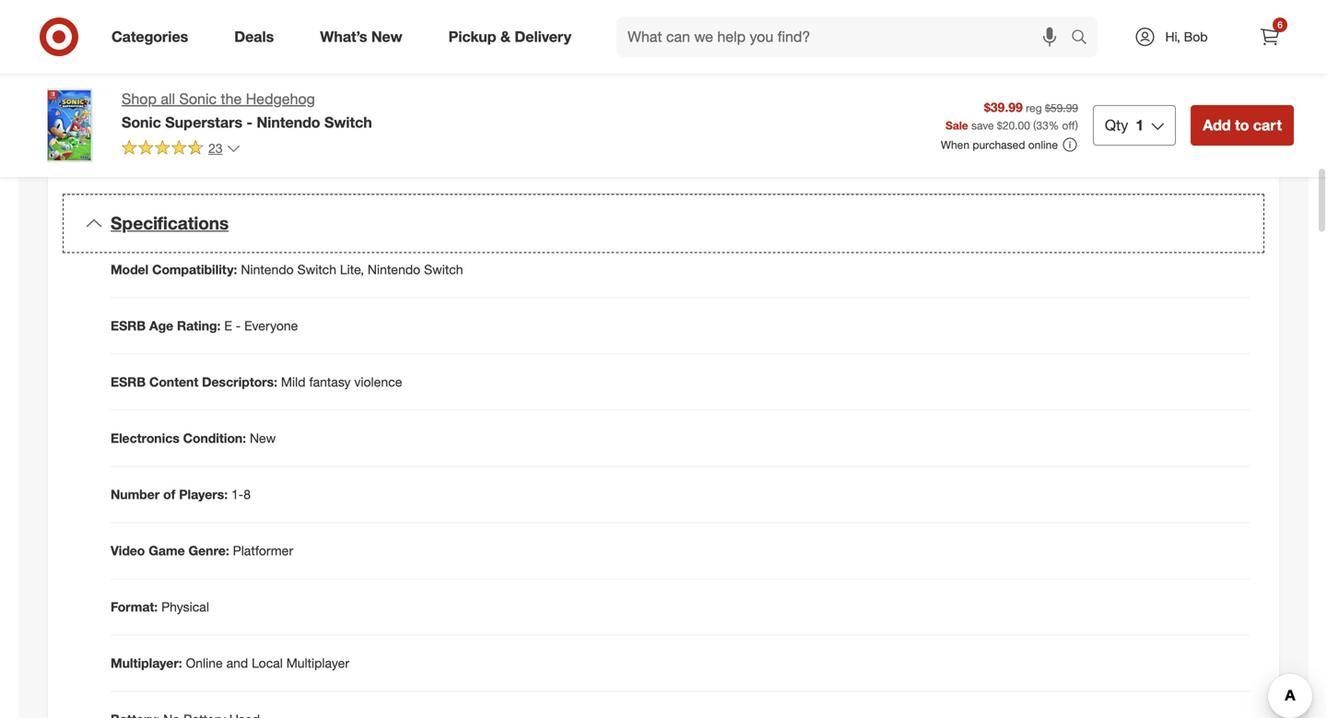 Task type: locate. For each thing, give the bounding box(es) containing it.
1 horizontal spatial sonic
[[179, 90, 217, 108]]

platformer
[[233, 542, 293, 558]]

1 horizontal spatial more
[[963, 39, 993, 55]]

hedgehog
[[246, 90, 315, 108]]

1 vertical spatial with
[[861, 131, 885, 147]]

with up their
[[997, 39, 1021, 55]]

- right e
[[236, 317, 241, 334]]

- down hedgehog
[[247, 113, 253, 131]]

-
[[247, 113, 253, 131], [236, 317, 241, 334]]

1 horizontal spatial to
[[1114, 76, 1126, 92]]

video game genre: platformer
[[111, 542, 293, 558]]

new left paths
[[695, 94, 719, 111]]

amy
[[895, 76, 921, 92]]

0 horizontal spatial play
[[695, 76, 719, 92]]

swim
[[745, 39, 775, 55]]

everyone
[[244, 317, 298, 334]]

1 horizontal spatial play
[[833, 131, 858, 147]]

what's new
[[320, 28, 402, 46]]

0 horizontal spatial to
[[907, 131, 919, 147]]

0 vertical spatial new
[[371, 28, 402, 46]]

pickup
[[449, 28, 496, 46]]

2 vertical spatial sonic
[[122, 113, 161, 131]]

up right swim
[[778, 39, 793, 55]]

)
[[1075, 118, 1078, 132]]

nintendo right lite,
[[368, 261, 421, 277]]

mild
[[281, 374, 306, 390]]

1 horizontal spatial players
[[1179, 131, 1220, 147]]

fun:
[[808, 131, 830, 147]]

of
[[1092, 39, 1103, 55], [163, 486, 175, 502]]

electronics condition: new
[[111, 430, 276, 446]]

number
[[111, 486, 160, 502]]

new right a
[[707, 2, 731, 18]]

0 vertical spatial of
[[1092, 39, 1103, 55]]

sonic left the 'like'
[[999, 2, 1032, 18]]

0 horizontal spatial up
[[778, 39, 793, 55]]

spin
[[734, 2, 759, 18]]

around
[[725, 150, 766, 166]]

2 horizontal spatial sonic
[[999, 2, 1032, 18]]

esrb left content
[[111, 374, 146, 390]]

of right powers
[[1092, 39, 1103, 55]]

players:
[[179, 486, 228, 502]]

$39.99
[[984, 99, 1023, 115]]

more up world at the top of page
[[775, 131, 804, 147]]

new right condition:
[[250, 430, 276, 446]]

0 vertical spatial sonic
[[999, 2, 1032, 18]]

with
[[997, 39, 1021, 55], [861, 131, 885, 147]]

and right op
[[1094, 131, 1116, 147]]

2 esrb from the top
[[111, 374, 146, 390]]

friends,
[[728, 131, 771, 147]]

1 horizontal spatial up
[[889, 131, 904, 147]]

23 link
[[122, 139, 241, 160]]

rating:
[[177, 317, 221, 334]]

descriptors:
[[202, 374, 277, 390]]

in down fun:
[[827, 150, 837, 166]]

switch left lite,
[[297, 261, 336, 277]]

the left world at the top of page
[[769, 150, 788, 166]]

more down classic
[[963, 39, 993, 55]]

1 vertical spatial of
[[163, 486, 175, 502]]

more inside more friends, more fun: play with up to 3 other players in local co-op and challenge players from around the world in battle mode!
[[775, 131, 804, 147]]

esrb content descriptors: mild fantasy violence
[[111, 374, 402, 390]]

play inside more friends, more fun: play with up to 3 other players in local co-op and challenge players from around the world in battle mode!
[[833, 131, 858, 147]]

0 horizontal spatial players
[[967, 131, 1008, 147]]

sonic down shop
[[122, 113, 161, 131]]

the
[[1024, 39, 1043, 55], [1107, 39, 1125, 55], [221, 90, 242, 108], [769, 150, 788, 166]]

like
[[1036, 2, 1055, 18]]

in
[[1012, 131, 1022, 147], [827, 150, 837, 166]]

form,
[[905, 39, 935, 55]]

nintendo down hedgehog
[[257, 113, 320, 131]]

classic:
[[791, 2, 834, 18]]

battle
[[840, 150, 874, 166]]

to left explore
[[1114, 76, 1126, 92]]

multiplayer
[[286, 655, 349, 671]]

search
[[1063, 30, 1107, 48]]

nintendo up everyone
[[241, 261, 294, 277]]

unique
[[1024, 76, 1063, 92]]

superstars
[[165, 113, 242, 131]]

format:
[[111, 599, 158, 615]]

up up 'mode!' on the right top
[[889, 131, 904, 147]]

1 vertical spatial in
[[827, 150, 837, 166]]

1 vertical spatial more
[[775, 131, 804, 147]]

2 horizontal spatial to
[[1235, 116, 1249, 134]]

1 horizontal spatial new
[[371, 28, 402, 46]]

1 horizontal spatial of
[[1092, 39, 1103, 55]]

the up superstars
[[221, 90, 242, 108]]

compatibility:
[[152, 261, 237, 277]]

op
[[1075, 131, 1090, 147]]

esrb left age
[[111, 317, 146, 334]]

new
[[707, 2, 731, 18], [695, 94, 719, 111]]

0 vertical spatial -
[[247, 113, 253, 131]]

format: physical
[[111, 599, 209, 615]]

uncover
[[1201, 76, 1247, 92]]

add
[[1203, 116, 1231, 134]]

1 players from the left
[[967, 131, 1008, 147]]

1 vertical spatial up
[[889, 131, 904, 147]]

play up battle
[[833, 131, 858, 147]]

with up battle
[[861, 131, 885, 147]]

all
[[161, 90, 175, 108]]

more friends, more fun: play with up to 3 other players in local co-op and challenge players from around the world in battle mode!
[[695, 131, 1220, 166]]

shop all sonic the hedgehog sonic superstars - nintendo switch
[[122, 90, 372, 131]]

qty 1
[[1105, 116, 1144, 134]]

play left as
[[695, 76, 719, 92]]

sonic up superstars
[[179, 90, 217, 108]]

0 horizontal spatial of
[[163, 486, 175, 502]]

0 vertical spatial esrb
[[111, 317, 146, 334]]

with inside more friends, more fun: play with up to 3 other players in local co-op and challenge players from around the world in battle mode!
[[861, 131, 885, 147]]

1 vertical spatial sonic
[[179, 90, 217, 108]]

paths
[[722, 94, 755, 111]]

played
[[915, 2, 953, 18]]

up inside more friends, more fun: play with up to 3 other players in local co-op and challenge players from around the world in battle mode!
[[889, 131, 904, 147]]

of left the players:
[[163, 486, 175, 502]]

using
[[960, 76, 992, 92]]

and right explore
[[1176, 76, 1197, 92]]

1 horizontal spatial with
[[997, 39, 1021, 55]]

0 vertical spatial with
[[997, 39, 1021, 55]]

1 horizontal spatial -
[[247, 113, 253, 131]]

to left the 3
[[907, 131, 919, 147]]

0 horizontal spatial with
[[861, 131, 885, 147]]

qty
[[1105, 116, 1128, 134]]

to inside button
[[1235, 116, 1249, 134]]

local
[[252, 655, 283, 671]]

0 horizontal spatial -
[[236, 317, 241, 334]]

0 vertical spatial in
[[1012, 131, 1022, 147]]

multiply,
[[695, 39, 742, 55]]

0 vertical spatial play
[[695, 76, 719, 92]]

1 esrb from the top
[[111, 317, 146, 334]]

purchased
[[973, 138, 1025, 152]]

switch right lite,
[[424, 261, 463, 277]]

$
[[997, 118, 1003, 132]]

lite,
[[340, 261, 364, 277]]

in right $
[[1012, 131, 1022, 147]]

6 link
[[1250, 17, 1290, 57]]

&
[[501, 28, 511, 46]]

sale
[[946, 118, 968, 132]]

more
[[963, 39, 993, 55], [775, 131, 804, 147]]

from
[[695, 150, 721, 166]]

1 vertical spatial play
[[833, 131, 858, 147]]

1 vertical spatial new
[[695, 94, 719, 111]]

waterfalls,
[[797, 39, 855, 55]]

new right what's
[[371, 28, 402, 46]]

0 horizontal spatial more
[[775, 131, 804, 147]]

genre:
[[189, 542, 229, 558]]

1 vertical spatial -
[[236, 317, 241, 334]]

0 vertical spatial new
[[707, 2, 731, 18]]

1 vertical spatial esrb
[[111, 374, 146, 390]]

explore
[[1129, 76, 1172, 92]]

other
[[933, 131, 963, 147]]

mode!
[[878, 150, 914, 166]]

and inside more friends, more fun: play with up to 3 other players in local co-op and challenge players from around the world in battle mode!
[[1094, 131, 1116, 147]]

switch down what's
[[324, 113, 372, 131]]

when purchased online
[[941, 138, 1058, 152]]

to inside more friends, more fun: play with up to 3 other players in local co-op and challenge players from around the world in battle mode!
[[907, 131, 919, 147]]

categories
[[112, 28, 188, 46]]

sonic,
[[740, 76, 776, 92]]

to right "add"
[[1235, 116, 1249, 134]]

what's new link
[[304, 17, 426, 57]]

1 vertical spatial new
[[250, 430, 276, 446]]

switch inside shop all sonic the hedgehog sonic superstars - nintendo switch
[[324, 113, 372, 131]]



Task type: describe. For each thing, give the bounding box(es) containing it.
hi, bob
[[1165, 29, 1208, 45]]

and left amy
[[870, 76, 892, 92]]

save
[[972, 118, 994, 132]]

challenge
[[1119, 131, 1175, 147]]

hi,
[[1165, 29, 1180, 45]]

0 horizontal spatial in
[[827, 150, 837, 166]]

%
[[1049, 118, 1059, 132]]

powers
[[1046, 39, 1089, 55]]

abilities
[[1067, 76, 1111, 92]]

0 horizontal spatial new
[[250, 430, 276, 446]]

online
[[186, 655, 223, 671]]

3
[[922, 131, 929, 147]]

cart
[[1253, 116, 1282, 134]]

bob
[[1184, 29, 1208, 45]]

1-
[[231, 486, 244, 502]]

the left chaos
[[1107, 39, 1125, 55]]

emeralds.
[[1170, 39, 1227, 55]]

as
[[723, 76, 736, 92]]

never
[[879, 2, 911, 18]]

electronics
[[111, 430, 180, 446]]

2 players from the left
[[1179, 131, 1220, 147]]

and down sonic,
[[758, 94, 780, 111]]

specifications
[[111, 213, 229, 234]]

when
[[941, 138, 970, 152]]

and right the form,
[[938, 39, 960, 55]]

nintendo inside shop all sonic the hedgehog sonic superstars - nintendo switch
[[257, 113, 320, 131]]

condition:
[[183, 430, 246, 446]]

world
[[791, 150, 823, 166]]

violence
[[354, 374, 402, 390]]

image of sonic superstars - nintendo switch image
[[33, 88, 107, 162]]

e
[[224, 317, 232, 334]]

chaos
[[1129, 39, 1166, 55]]

and left local
[[226, 655, 248, 671]]

model
[[111, 261, 149, 277]]

game
[[149, 542, 185, 558]]

play inside play as sonic, tails, knuckles, and amy rose, using their unique abilities to explore and uncover new paths and secrets.
[[695, 76, 719, 92]]

esrb for esrb content descriptors: mild fantasy violence
[[111, 374, 146, 390]]

esrb age rating: e - everyone
[[111, 317, 298, 334]]

multiplayer: online and local multiplayer
[[111, 655, 349, 671]]

0 horizontal spatial sonic
[[122, 113, 161, 131]]

1
[[1136, 116, 1144, 134]]

categories link
[[96, 17, 211, 57]]

pickup & delivery
[[449, 28, 572, 46]]

- inside shop all sonic the hedgehog sonic superstars - nintendo switch
[[247, 113, 253, 131]]

(
[[1033, 118, 1036, 132]]

8
[[244, 486, 251, 502]]

on
[[762, 2, 777, 18]]

this
[[1058, 2, 1079, 18]]

tails,
[[779, 76, 807, 92]]

what's
[[320, 28, 367, 46]]

knuckles,
[[810, 76, 866, 92]]

number of players: 1-8
[[111, 486, 251, 502]]

1 horizontal spatial in
[[1012, 131, 1022, 147]]

change
[[859, 39, 901, 55]]

classic
[[956, 2, 996, 18]]

multiplayer:
[[111, 655, 182, 671]]

multiply, swim up waterfalls, change form, and more with the powers of the chaos emeralds.
[[695, 39, 1227, 55]]

specifications button
[[63, 194, 1265, 253]]

deals
[[234, 28, 274, 46]]

video
[[111, 542, 145, 558]]

co-
[[1056, 131, 1075, 147]]

shop
[[122, 90, 157, 108]]

local
[[1025, 131, 1052, 147]]

add to cart button
[[1191, 105, 1294, 146]]

$39.99 reg $59.99 sale save $ 20.00 ( 33 % off )
[[946, 99, 1078, 132]]

online
[[1028, 138, 1058, 152]]

their
[[995, 76, 1021, 92]]

before!
[[1083, 2, 1123, 18]]

the left powers
[[1024, 39, 1043, 55]]

model compatibility: nintendo switch lite, nintendo switch
[[111, 261, 463, 277]]

new inside play as sonic, tails, knuckles, and amy rose, using their unique abilities to explore and uncover new paths and secrets.
[[695, 94, 719, 111]]

play as sonic, tails, knuckles, and amy rose, using their unique abilities to explore and uncover new paths and secrets.
[[695, 76, 1247, 111]]

0 vertical spatial up
[[778, 39, 793, 55]]

add to cart
[[1203, 116, 1282, 134]]

What can we help you find? suggestions appear below search field
[[617, 17, 1076, 57]]

more
[[695, 131, 725, 147]]

off
[[1062, 118, 1075, 132]]

age
[[149, 317, 173, 334]]

the inside more friends, more fun: play with up to 3 other players in local co-op and challenge players from around the world in battle mode!
[[769, 150, 788, 166]]

a
[[695, 2, 703, 18]]

23
[[208, 140, 223, 156]]

the inside shop all sonic the hedgehog sonic superstars - nintendo switch
[[221, 90, 242, 108]]

0 vertical spatial more
[[963, 39, 993, 55]]

deals link
[[219, 17, 297, 57]]

esrb for esrb age rating: e - everyone
[[111, 317, 146, 334]]

you've
[[837, 2, 876, 18]]

pickup & delivery link
[[433, 17, 595, 57]]

33
[[1036, 118, 1049, 132]]

to inside play as sonic, tails, knuckles, and amy rose, using their unique abilities to explore and uncover new paths and secrets.
[[1114, 76, 1126, 92]]

content
[[149, 374, 198, 390]]



Task type: vqa. For each thing, say whether or not it's contained in the screenshot.
View Board 2
no



